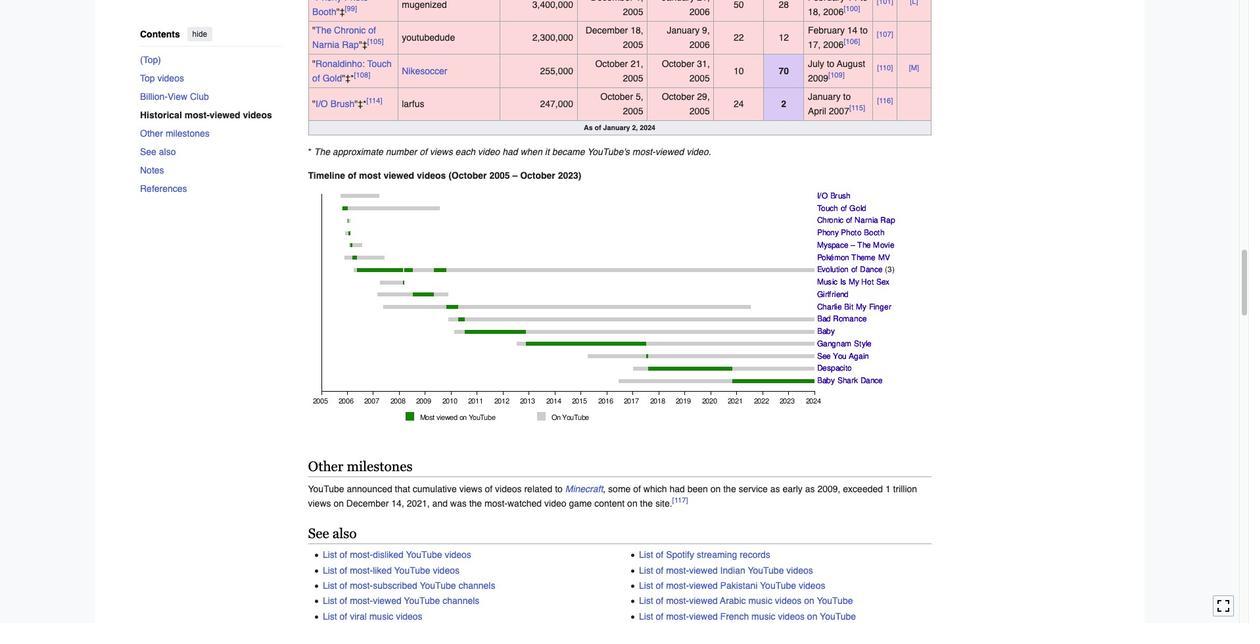 Task type: describe. For each thing, give the bounding box(es) containing it.
it
[[545, 147, 550, 157]]

historical most-viewed videos link
[[140, 106, 292, 124]]

"‡ [99]
[[337, 4, 357, 17]]

2,
[[632, 124, 638, 132]]

2006 inside february 14 to 17, 2006
[[824, 40, 844, 50]]

top videos
[[140, 73, 184, 83]]

1 vertical spatial see
[[308, 526, 329, 542]]

14 for february 14 to 18, 2006
[[848, 0, 858, 2]]

indian
[[721, 565, 746, 576]]

[108] link
[[354, 71, 371, 80]]

[m]
[[909, 63, 920, 72]]

youtube announced that cumulative views of videos related to minecraft
[[308, 484, 603, 495]]

and
[[432, 499, 448, 509]]

(top)
[[140, 54, 161, 65]]

21, for october 21, 2005
[[631, 58, 644, 69]]

arabic
[[720, 596, 746, 607]]

of inside " the chronic of narnia rap
[[368, 25, 376, 36]]

youtubedude
[[402, 32, 455, 43]]

[107]
[[877, 30, 894, 39]]

references link
[[140, 179, 282, 198]]

most- inside historical most-viewed videos link
[[184, 110, 209, 120]]

october for october 29, 2005
[[662, 92, 695, 102]]

31,
[[697, 58, 710, 69]]

see also inside see also link
[[140, 146, 176, 157]]

fullscreen image
[[1217, 600, 1231, 613]]

2005 left '–'
[[490, 171, 510, 181]]

2
[[782, 99, 787, 109]]

2009
[[808, 73, 829, 83]]

december 18, 2005
[[586, 25, 644, 50]]

" for " ronaldinho: touch of gold
[[312, 58, 316, 69]]

70
[[779, 66, 789, 76]]

phony photo booth link
[[312, 0, 368, 17]]

[115]
[[850, 104, 866, 113]]

minecraft link
[[565, 484, 603, 495]]

that
[[395, 484, 410, 495]]

narnia
[[312, 40, 340, 50]]

february 14 to 17, 2006
[[808, 25, 868, 50]]

ronaldinho:
[[316, 58, 365, 69]]

the chronic of narnia rap link
[[312, 25, 376, 50]]

as
[[584, 124, 593, 132]]

1 horizontal spatial the
[[640, 499, 653, 509]]

view
[[167, 91, 187, 102]]

2006 inside january 21, 2006
[[690, 6, 710, 17]]

larfus
[[402, 99, 425, 109]]

announced
[[347, 484, 392, 495]]

each
[[456, 147, 475, 157]]

site.
[[656, 499, 673, 509]]

top videos link
[[140, 69, 282, 87]]

to inside january to april 2007 [115]
[[844, 92, 851, 102]]

(october
[[449, 171, 487, 181]]

0 horizontal spatial other milestones
[[140, 128, 209, 138]]

list of most-disliked youtube videos list of most-liked youtube videos list of most-subscribed youtube channels list of most-viewed youtube channels list of viral music videos
[[323, 550, 496, 622]]

to inside july to august 2009
[[827, 58, 835, 69]]

* the approximate number of views each video had when it became youtube's most-viewed video.
[[308, 147, 711, 157]]

views inside , some of which had been on the service as early as 2009, exceeded 1 trillion views on december 14, 2021, and was the most-watched video game content on the site.
[[308, 499, 331, 509]]

2005 for 1,
[[623, 6, 644, 17]]

[110] link
[[878, 63, 893, 72]]

0 horizontal spatial the
[[469, 499, 482, 509]]

2006 inside february 14 to 18, 2006
[[824, 6, 844, 17]]

–
[[513, 171, 518, 181]]

0 vertical spatial video
[[478, 147, 500, 157]]

*
[[308, 147, 312, 157]]

viral
[[350, 612, 367, 622]]

255,000
[[540, 66, 574, 76]]

2005 for 21,
[[623, 73, 644, 83]]

24
[[734, 99, 744, 109]]

the for "
[[316, 25, 332, 36]]

0 vertical spatial also
[[159, 146, 176, 157]]

1 horizontal spatial other milestones
[[308, 459, 413, 475]]

of inside the " ronaldinho: touch of gold
[[312, 73, 320, 83]]

as of january 2, 2024
[[584, 124, 656, 132]]

nikesoccer
[[402, 66, 448, 76]]

phony
[[316, 0, 342, 2]]

1 vertical spatial channels
[[443, 596, 480, 607]]

hide
[[192, 30, 207, 39]]

to right related
[[555, 484, 563, 495]]

[108]
[[354, 71, 371, 80]]

spotify
[[666, 550, 694, 561]]

been
[[688, 484, 708, 495]]

notes link
[[140, 161, 282, 179]]

list of most-subscribed youtube channels link
[[323, 581, 496, 591]]

[106] link
[[844, 37, 860, 46]]

timeline of most viewed videos (october 2005 – october 2023)
[[308, 171, 582, 181]]

list of most-liked youtube videos link
[[323, 565, 460, 576]]

january left 2,
[[603, 124, 630, 132]]

(top) link
[[140, 50, 282, 69]]

january for january 21, 2006
[[662, 0, 695, 2]]

viewed down the 'number'
[[384, 171, 414, 181]]

2,300,000
[[533, 32, 574, 43]]

gold
[[323, 73, 342, 83]]

of inside , some of which had been on the service as early as 2009, exceeded 1 trillion views on december 14, 2021, and was the most-watched video game content on the site.
[[633, 484, 641, 495]]

club
[[190, 91, 209, 102]]

i/o brush link
[[316, 99, 355, 109]]

rap
[[342, 40, 359, 50]]

1 horizontal spatial views
[[430, 147, 453, 157]]

247,000
[[540, 99, 574, 109]]

april
[[808, 106, 827, 117]]

1
[[886, 484, 891, 495]]

approximate
[[333, 147, 383, 157]]

february 14 to 18, 2006
[[808, 0, 868, 17]]

[117] link
[[673, 496, 688, 505]]

january to april 2007 [115]
[[808, 92, 866, 117]]

most
[[359, 171, 381, 181]]

most- inside , some of which had been on the service as early as 2009, exceeded 1 trillion views on december 14, 2021, and was the most-watched video game content on the site.
[[485, 499, 508, 509]]

[109] link
[[829, 71, 845, 80]]

exceeded
[[843, 484, 883, 495]]

list of most-viewed french music videos on youtube link
[[639, 612, 856, 622]]

viewed left video.
[[656, 147, 684, 157]]

october for october 31, 2005
[[662, 58, 695, 69]]

viewed up other milestones link
[[209, 110, 240, 120]]

"‡* inside " i/o brush "‡* [114]
[[355, 99, 367, 109]]

video inside , some of which had been on the service as early as 2009, exceeded 1 trillion views on december 14, 2021, and was the most-watched video game content on the site.
[[545, 499, 567, 509]]

1 horizontal spatial also
[[333, 526, 357, 542]]

touch
[[367, 58, 392, 69]]

" for " i/o brush "‡* [114]
[[312, 99, 316, 109]]

february for 18,
[[808, 0, 845, 2]]

21, for january 21, 2006
[[697, 0, 710, 2]]

became
[[552, 147, 585, 157]]



Task type: locate. For each thing, give the bounding box(es) containing it.
music inside list of most-disliked youtube videos list of most-liked youtube videos list of most-subscribed youtube channels list of most-viewed youtube channels list of viral music videos
[[369, 612, 393, 622]]

1 horizontal spatial 21,
[[697, 0, 710, 2]]

subscribed
[[373, 581, 418, 591]]

[114] link
[[367, 97, 382, 106]]

to inside february 14 to 17, 2006
[[860, 25, 868, 36]]

1 vertical spatial "‡
[[359, 40, 367, 50]]

video
[[478, 147, 500, 157], [545, 499, 567, 509]]

also
[[159, 146, 176, 157], [333, 526, 357, 542]]

other milestones down historical
[[140, 128, 209, 138]]

0 vertical spatial see also
[[140, 146, 176, 157]]

1 vertical spatial december
[[586, 25, 628, 36]]

list of most-viewed youtube channels link
[[323, 596, 480, 607]]

0 vertical spatial see
[[140, 146, 156, 157]]

0 vertical spatial channels
[[459, 581, 496, 591]]

2006 up 9,
[[690, 6, 710, 17]]

1 horizontal spatial see also
[[308, 526, 357, 542]]

1 vertical spatial 21,
[[631, 58, 644, 69]]

the up narnia
[[316, 25, 332, 36]]

list of spotify streaming records list of most-viewed indian youtube videos list of most-viewed pakistani youtube videos list of most-viewed arabic music videos on youtube list of most-viewed french music videos on youtube
[[639, 550, 856, 622]]

0 horizontal spatial "‡
[[337, 6, 345, 17]]

the left service
[[724, 484, 736, 495]]

list of most-disliked youtube videos link
[[323, 550, 471, 561]]

which
[[644, 484, 667, 495]]

[99] link
[[345, 4, 357, 13]]

14 inside february 14 to 17, 2006
[[848, 25, 858, 36]]

1 vertical spatial see also
[[308, 526, 357, 542]]

february up 17,
[[808, 25, 845, 36]]

0 vertical spatial the
[[316, 25, 332, 36]]

2005 down the 31,
[[690, 73, 710, 83]]

december for december 1, 2005
[[591, 0, 633, 2]]

2 vertical spatial december
[[346, 499, 389, 509]]

0 horizontal spatial see
[[140, 146, 156, 157]]

historical most-viewed videos
[[140, 110, 272, 120]]

0 horizontal spatial 18,
[[631, 25, 644, 36]]

0 vertical spatial views
[[430, 147, 453, 157]]

october 5, 2005
[[601, 92, 644, 117]]

0 horizontal spatial "‡*
[[342, 73, 354, 83]]

"‡* inside "‡* [108]
[[342, 73, 354, 83]]

"‡ inside "‡ [99]
[[337, 6, 345, 17]]

14 inside february 14 to 18, 2006
[[848, 0, 858, 2]]

0 vertical spatial "‡*
[[342, 73, 354, 83]]

references
[[140, 183, 187, 194]]

1 horizontal spatial had
[[670, 484, 685, 495]]

january up april
[[808, 92, 841, 102]]

december down announced at the bottom of the page
[[346, 499, 389, 509]]

on
[[711, 484, 721, 495], [334, 499, 344, 509], [627, 499, 638, 509], [804, 596, 815, 607], [808, 612, 818, 622]]

when
[[521, 147, 543, 157]]

14 up [106] link
[[848, 25, 858, 36]]

21, inside january 21, 2006
[[697, 0, 710, 2]]

2 february from the top
[[808, 25, 845, 36]]

0 vertical spatial milestones
[[165, 128, 209, 138]]

january inside january 21, 2006
[[662, 0, 695, 2]]

2 horizontal spatial the
[[724, 484, 736, 495]]

1 as from the left
[[771, 484, 780, 495]]

0 horizontal spatial also
[[159, 146, 176, 157]]

viewed inside list of most-disliked youtube videos list of most-liked youtube videos list of most-subscribed youtube channels list of most-viewed youtube channels list of viral music videos
[[373, 596, 402, 607]]

1 horizontal spatial as
[[805, 484, 815, 495]]

1 " from the top
[[312, 25, 316, 36]]

july
[[808, 58, 825, 69]]

0 vertical spatial had
[[503, 147, 518, 157]]

december left '1,'
[[591, 0, 633, 2]]

1 horizontal spatial "‡
[[359, 40, 367, 50]]

1 14 from the top
[[848, 0, 858, 2]]

2006 up february 14 to 17, 2006
[[824, 6, 844, 17]]

2005 up 5,
[[623, 73, 644, 83]]

2005 for 5,
[[623, 106, 644, 117]]

18, down '1,'
[[631, 25, 644, 36]]

[115] link
[[850, 104, 866, 113]]

february inside february 14 to 17, 2006
[[808, 25, 845, 36]]

october inside october 29, 2005
[[662, 92, 695, 102]]

1 vertical spatial milestones
[[347, 459, 413, 475]]

" the chronic of narnia rap
[[312, 25, 376, 50]]

0 vertical spatial other
[[140, 128, 163, 138]]

to inside february 14 to 18, 2006
[[860, 0, 868, 2]]

february for 17,
[[808, 25, 845, 36]]

contents
[[140, 29, 180, 40]]

0 horizontal spatial 21,
[[631, 58, 644, 69]]

of
[[368, 25, 376, 36], [312, 73, 320, 83], [595, 124, 602, 132], [420, 147, 427, 157], [348, 171, 357, 181], [485, 484, 493, 495], [633, 484, 641, 495], [340, 550, 347, 561], [656, 550, 664, 561], [340, 565, 347, 576], [656, 565, 664, 576], [340, 581, 347, 591], [656, 581, 664, 591], [340, 596, 347, 607], [656, 596, 664, 607], [340, 612, 347, 622], [656, 612, 664, 622]]

1 vertical spatial the
[[314, 147, 330, 157]]

"‡ for "‡ [99]
[[337, 6, 345, 17]]

21, up 9,
[[697, 0, 710, 2]]

october left the 31,
[[662, 58, 695, 69]]

viewed left arabic
[[689, 596, 718, 607]]

liked
[[373, 565, 392, 576]]

1 vertical spatial views
[[459, 484, 483, 495]]

" down narnia
[[312, 58, 316, 69]]

" up narnia
[[312, 25, 316, 36]]

music
[[749, 596, 773, 607], [369, 612, 393, 622], [752, 612, 776, 622]]

2005 up the october 21, 2005
[[623, 40, 644, 50]]

" left brush
[[312, 99, 316, 109]]

10
[[734, 66, 744, 76]]

1 horizontal spatial 18,
[[808, 6, 821, 17]]

2005 inside the october 21, 2005
[[623, 73, 644, 83]]

december down the december 1, 2005
[[586, 25, 628, 36]]

1 vertical spatial other milestones
[[308, 459, 413, 475]]

2005 inside 'october 31, 2005'
[[690, 73, 710, 83]]

january for january to april 2007 [115]
[[808, 92, 841, 102]]

1 horizontal spatial milestones
[[347, 459, 413, 475]]

hide button
[[187, 27, 212, 41]]

"‡
[[337, 6, 345, 17], [359, 40, 367, 50]]

list of most-viewed arabic music videos on youtube link
[[639, 596, 853, 607]]

viewed left french
[[689, 612, 718, 622]]

18, inside february 14 to 18, 2006
[[808, 6, 821, 17]]

2005 down 5,
[[623, 106, 644, 117]]

august
[[837, 58, 866, 69]]

watched
[[508, 499, 542, 509]]

0 horizontal spatial views
[[308, 499, 331, 509]]

0 vertical spatial 18,
[[808, 6, 821, 17]]

october inside 'october 31, 2005'
[[662, 58, 695, 69]]

, some of which had been on the service as early as 2009, exceeded 1 trillion views on december 14, 2021, and was the most-watched video game content on the site.
[[308, 484, 918, 509]]

12
[[779, 32, 789, 43]]

0 vertical spatial 14
[[848, 0, 858, 2]]

[114]
[[367, 97, 382, 106]]

october for october 21, 2005
[[596, 58, 628, 69]]

to up the [109] link
[[827, 58, 835, 69]]

1 vertical spatial "‡*
[[355, 99, 367, 109]]

viewed down list of most-viewed indian youtube videos link
[[689, 581, 718, 591]]

youtube
[[308, 484, 344, 495], [406, 550, 442, 561], [394, 565, 431, 576], [748, 565, 784, 576], [420, 581, 456, 591], [760, 581, 797, 591], [404, 596, 440, 607], [817, 596, 853, 607], [820, 612, 856, 622]]

2005 inside december 18, 2005
[[623, 40, 644, 50]]

2 vertical spatial views
[[308, 499, 331, 509]]

"
[[312, 25, 316, 36], [312, 58, 316, 69], [312, 99, 316, 109]]

2005 for 31,
[[690, 73, 710, 83]]

as
[[771, 484, 780, 495], [805, 484, 815, 495]]

list of most-viewed indian youtube videos link
[[639, 565, 813, 576]]

[107] link
[[877, 30, 894, 39]]

list of spotify streaming records link
[[639, 550, 771, 561]]

content
[[595, 499, 625, 509]]

january inside january to april 2007 [115]
[[808, 92, 841, 102]]

january down january 21, 2006
[[667, 25, 700, 36]]

0 horizontal spatial video
[[478, 147, 500, 157]]

2005 for 29,
[[690, 106, 710, 117]]

0 horizontal spatial had
[[503, 147, 518, 157]]

" i/o brush "‡* [114]
[[312, 97, 382, 109]]

1 february from the top
[[808, 0, 845, 2]]

1 horizontal spatial video
[[545, 499, 567, 509]]

1 vertical spatial "
[[312, 58, 316, 69]]

[99]
[[345, 4, 357, 13]]

as left early
[[771, 484, 780, 495]]

october
[[596, 58, 628, 69], [662, 58, 695, 69], [601, 92, 633, 102], [662, 92, 695, 102], [520, 171, 556, 181]]

1 horizontal spatial other
[[308, 459, 344, 475]]

" inside " the chronic of narnia rap
[[312, 25, 316, 36]]

14 for february 14 to 17, 2006
[[848, 25, 858, 36]]

february inside february 14 to 18, 2006
[[808, 0, 845, 2]]

milestones down the historical most-viewed videos
[[165, 128, 209, 138]]

had left when
[[503, 147, 518, 157]]

january up the "january 9, 2006" on the top of the page
[[662, 0, 695, 2]]

february up [100]
[[808, 0, 845, 2]]

to up [115] link
[[844, 92, 851, 102]]

some
[[608, 484, 631, 495]]

the right *
[[314, 147, 330, 157]]

october down december 18, 2005
[[596, 58, 628, 69]]

0 vertical spatial 21,
[[697, 0, 710, 2]]

video right each
[[478, 147, 500, 157]]

photo
[[344, 0, 368, 2]]

the
[[316, 25, 332, 36], [314, 147, 330, 157]]

0 horizontal spatial see also
[[140, 146, 176, 157]]

the down which on the right of the page
[[640, 499, 653, 509]]

was
[[450, 499, 467, 509]]

the for *
[[314, 147, 330, 157]]

october left "29,"
[[662, 92, 695, 102]]

video down related
[[545, 499, 567, 509]]

" ronaldinho: touch of gold
[[312, 58, 392, 83]]

2005 down "29,"
[[690, 106, 710, 117]]

historical
[[140, 110, 182, 120]]

3 " from the top
[[312, 99, 316, 109]]

notes
[[140, 165, 164, 175]]

see also
[[140, 146, 176, 157], [308, 526, 357, 542]]

had inside , some of which had been on the service as early as 2009, exceeded 1 trillion views on december 14, 2021, and was the most-watched video game content on the site.
[[670, 484, 685, 495]]

[105] link
[[367, 37, 384, 46]]

1 vertical spatial february
[[808, 25, 845, 36]]

1 horizontal spatial see
[[308, 526, 329, 542]]

[117]
[[673, 496, 688, 505]]

october left 5,
[[601, 92, 633, 102]]

21, up 5,
[[631, 58, 644, 69]]

2006 inside the "january 9, 2006"
[[690, 40, 710, 50]]

2005 inside october 5, 2005
[[623, 106, 644, 117]]

1,
[[636, 0, 644, 2]]

october for october 5, 2005
[[601, 92, 633, 102]]

had up [117] link
[[670, 484, 685, 495]]

cumulative
[[413, 484, 457, 495]]

2 14 from the top
[[848, 25, 858, 36]]

0 vertical spatial "
[[312, 25, 316, 36]]

channels
[[459, 581, 496, 591], [443, 596, 480, 607]]

18, inside december 18, 2005
[[631, 25, 644, 36]]

phony photo booth
[[312, 0, 368, 17]]

21, inside the october 21, 2005
[[631, 58, 644, 69]]

22
[[734, 32, 744, 43]]

list
[[323, 550, 337, 561], [639, 550, 654, 561], [323, 565, 337, 576], [639, 565, 654, 576], [323, 581, 337, 591], [639, 581, 654, 591], [323, 596, 337, 607], [639, 596, 654, 607], [323, 612, 337, 622], [639, 612, 654, 622]]

2 as from the left
[[805, 484, 815, 495]]

1 vertical spatial also
[[333, 526, 357, 542]]

viewed down the subscribed
[[373, 596, 402, 607]]

1 vertical spatial 18,
[[631, 25, 644, 36]]

the inside " the chronic of narnia rap
[[316, 25, 332, 36]]

14 up [100] link
[[848, 0, 858, 2]]

milestones up announced at the bottom of the page
[[347, 459, 413, 475]]

music up list of most-viewed french music videos on youtube link
[[749, 596, 773, 607]]

[105]
[[367, 37, 384, 46]]

the right was
[[469, 499, 482, 509]]

0 vertical spatial december
[[591, 0, 633, 2]]

early
[[783, 484, 803, 495]]

music right 'viral'
[[369, 612, 393, 622]]

chronic
[[334, 25, 366, 36]]

january 21, 2006
[[662, 0, 710, 17]]

top
[[140, 73, 155, 83]]

ronaldinho: touch of gold link
[[312, 58, 392, 83]]

october 21, 2005
[[596, 58, 644, 83]]

december inside the december 1, 2005
[[591, 0, 633, 2]]

1 horizontal spatial "‡*
[[355, 99, 367, 109]]

0 vertical spatial "‡
[[337, 6, 345, 17]]

2005 inside october 29, 2005
[[690, 106, 710, 117]]

billion-
[[140, 91, 167, 102]]

2005 inside the december 1, 2005
[[623, 6, 644, 17]]

0 vertical spatial february
[[808, 0, 845, 2]]

" inside the " ronaldinho: touch of gold
[[312, 58, 316, 69]]

viewed down list of spotify streaming records link
[[689, 565, 718, 576]]

december for december 18, 2005
[[586, 25, 628, 36]]

2005 down '1,'
[[623, 6, 644, 17]]

as right early
[[805, 484, 815, 495]]

2 " from the top
[[312, 58, 316, 69]]

0 vertical spatial other milestones
[[140, 128, 209, 138]]

other milestones
[[140, 128, 209, 138], [308, 459, 413, 475]]

2 vertical spatial "
[[312, 99, 316, 109]]

january for january 9, 2006
[[667, 25, 700, 36]]

[106]
[[844, 37, 860, 46]]

related
[[524, 484, 553, 495]]

" for " the chronic of narnia rap
[[312, 25, 316, 36]]

" inside " i/o brush "‡* [114]
[[312, 99, 316, 109]]

other milestones link
[[140, 124, 282, 142]]

october 31, 2005
[[662, 58, 710, 83]]

"‡ for "‡ [105]
[[359, 40, 367, 50]]

other milestones up announced at the bottom of the page
[[308, 459, 413, 475]]

october inside october 5, 2005
[[601, 92, 633, 102]]

1 vertical spatial 14
[[848, 25, 858, 36]]

minecraft
[[565, 484, 603, 495]]

0 horizontal spatial as
[[771, 484, 780, 495]]

1 vertical spatial video
[[545, 499, 567, 509]]

2006 down 9,
[[690, 40, 710, 50]]

december inside , some of which had been on the service as early as 2009, exceeded 1 trillion views on december 14, 2021, and was the most-watched video game content on the site.
[[346, 499, 389, 509]]

2006 right 17,
[[824, 40, 844, 50]]

2023)
[[558, 171, 582, 181]]

billion-view club link
[[140, 87, 282, 106]]

december inside december 18, 2005
[[586, 25, 628, 36]]

to up [100]
[[860, 0, 868, 2]]

2005 for 18,
[[623, 40, 644, 50]]

october right '–'
[[520, 171, 556, 181]]

see also down announced at the bottom of the page
[[308, 526, 357, 542]]

music down list of most-viewed arabic music videos on youtube link
[[752, 612, 776, 622]]

to up [106]
[[860, 25, 868, 36]]

nikesoccer link
[[402, 66, 448, 76]]

october inside the october 21, 2005
[[596, 58, 628, 69]]

"‡ inside "‡ [105]
[[359, 40, 367, 50]]

also down announced at the bottom of the page
[[333, 526, 357, 542]]

january inside the "january 9, 2006"
[[667, 25, 700, 36]]

1 vertical spatial other
[[308, 459, 344, 475]]

0 horizontal spatial other
[[140, 128, 163, 138]]

i/o
[[316, 99, 328, 109]]

18, up 17,
[[808, 6, 821, 17]]

video.
[[687, 147, 711, 157]]

see also up notes
[[140, 146, 176, 157]]

2 horizontal spatial views
[[459, 484, 483, 495]]

0 horizontal spatial milestones
[[165, 128, 209, 138]]

also up notes
[[159, 146, 176, 157]]

1 vertical spatial had
[[670, 484, 685, 495]]

french
[[721, 612, 749, 622]]



